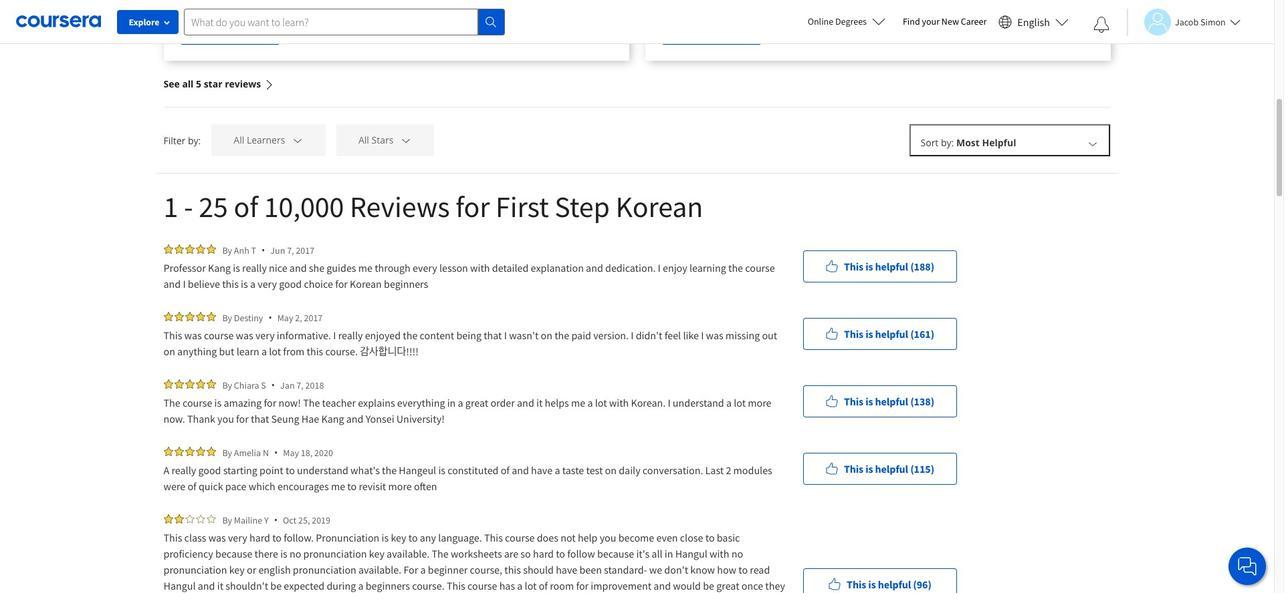 Task type: locate. For each thing, give the bounding box(es) containing it.
more inside a really good starting point to understand what's the hangeul is constituted of and have a taste test on daily conversation. last 2 modules were of quick pace which encourages me to revisit more often
[[388, 480, 412, 494]]

course up "but"
[[204, 329, 234, 342]]

0 horizontal spatial 7,
[[287, 244, 294, 256]]

be down know
[[703, 580, 714, 593]]

chevron down image inside all stars 'button'
[[400, 135, 412, 147]]

0 vertical spatial good
[[279, 278, 302, 291]]

0 horizontal spatial really
[[171, 464, 196, 478]]

english button
[[993, 0, 1074, 43]]

0 vertical spatial hard
[[249, 532, 270, 545]]

dedication.
[[605, 261, 656, 275]]

1 be from the left
[[270, 580, 282, 593]]

with inside this class was very hard to follow. pronunciation is key to any language. this course does not help you become even close to basic proficiency because there is no pronunciation key available. the worksheets are so hard to follow because it's all in hangul with no pronunciation key or english pronunciation available. for a beginner course, this should have been standard- we don't know how to read hangul and it shouldn't be expected during a beginners course. this course has a lot of room for improvement and would be great once t
[[710, 548, 729, 561]]

it's
[[636, 548, 649, 561]]

filled star image down believe
[[206, 312, 216, 322]]

helpful inside this is helpful (188) button
[[875, 260, 908, 273]]

1 vertical spatial in
[[665, 548, 673, 561]]

to left any on the left bottom
[[408, 532, 418, 545]]

hangul down the close
[[675, 548, 707, 561]]

great inside "the course is amazing for now! the teacher explains everything in a great order and it helps me a lot with korean. i understand a lot more now. thank you for that seung hae kang and yonsei university!"
[[465, 397, 488, 410]]

1 vertical spatial hangul
[[164, 580, 196, 593]]

it left shouldn't
[[217, 580, 223, 593]]

should
[[523, 564, 554, 577]]

the right learning
[[728, 261, 743, 275]]

very inside professor kang is really nice and she guides me through every lesson with detailed explanation and dedication. i enjoy learning the course and i believe this is a very good choice for korean beginners
[[258, 278, 277, 291]]

all left learners
[[234, 134, 244, 147]]

beginners
[[384, 278, 428, 291], [366, 580, 410, 593]]

to down by mailine y • oct 25, 2019
[[272, 532, 282, 545]]

filled star image
[[185, 245, 194, 254], [164, 312, 173, 322], [206, 312, 216, 322], [174, 380, 184, 389], [196, 380, 205, 389], [206, 380, 216, 389], [206, 447, 216, 457]]

1 horizontal spatial hard
[[533, 548, 554, 561]]

0 vertical spatial it
[[536, 397, 543, 410]]

t
[[251, 244, 256, 256]]

2 vertical spatial with
[[710, 548, 729, 561]]

0 vertical spatial with
[[470, 261, 490, 275]]

감사합니다!!!!
[[360, 345, 419, 358]]

1 horizontal spatial chevron down image
[[1086, 138, 1098, 150]]

a
[[250, 278, 255, 291], [261, 345, 267, 358], [458, 397, 463, 410], [587, 397, 593, 410], [726, 397, 732, 410], [555, 464, 560, 478], [420, 564, 426, 577], [358, 580, 364, 593], [517, 580, 523, 593]]

like
[[683, 329, 699, 342]]

beginners inside this class was very hard to follow. pronunciation is key to any language. this course does not help you become even close to basic proficiency because there is no pronunciation key available. the worksheets are so hard to follow because it's all in hangul with no pronunciation key or english pronunciation available. for a beginner course, this should have been standard- we don't know how to read hangul and it shouldn't be expected during a beginners course. this course has a lot of room for improvement and would be great once t
[[366, 580, 410, 593]]

is inside a really good starting point to understand what's the hangeul is constituted of and have a taste test on daily conversation. last 2 modules were of quick pace which encourages me to revisit more often
[[438, 464, 445, 478]]

a inside this was course was very informative. i really enjoyed the content being that i wasn't on the paid version. i didn't feel like i was missing out on anything but learn a lot from this course. 감사합니다!!!!
[[261, 345, 267, 358]]

this for this was course was very informative. i really enjoyed the content being that i wasn't on the paid version. i didn't feel like i was missing out on anything but learn a lot from this course. 감사합니다!!!!
[[164, 329, 182, 342]]

0 horizontal spatial key
[[229, 564, 245, 577]]

filled star image left chiara
[[206, 380, 216, 389]]

1 horizontal spatial in
[[665, 548, 673, 561]]

by for amazing
[[222, 380, 232, 392]]

english
[[1017, 15, 1050, 28]]

1 horizontal spatial great
[[716, 580, 739, 593]]

version.
[[593, 329, 629, 342]]

enjoy
[[663, 261, 687, 275]]

all stars button
[[336, 124, 434, 156]]

2 by from the top
[[222, 312, 232, 324]]

in
[[447, 397, 456, 410], [665, 548, 673, 561]]

0 vertical spatial that
[[484, 329, 502, 342]]

by for starting
[[222, 447, 232, 459]]

this for this is helpful (115)
[[844, 462, 863, 476]]

2 horizontal spatial me
[[571, 397, 585, 410]]

what's
[[351, 464, 380, 478]]

• for hard
[[274, 514, 277, 527]]

all learners
[[234, 134, 285, 147]]

with inside "the course is amazing for now! the teacher explains everything in a great order and it helps me a lot with korean. i understand a lot more now. thank you for that seung hae kang and yonsei university!"
[[609, 397, 629, 410]]

by: right filter
[[188, 134, 201, 147]]

on left anything
[[164, 345, 175, 358]]

didn't
[[636, 329, 662, 342]]

all inside button
[[234, 134, 244, 147]]

by: right sort
[[941, 136, 954, 149]]

really right a
[[171, 464, 196, 478]]

it left helps
[[536, 397, 543, 410]]

0 horizontal spatial all
[[182, 78, 194, 90]]

1
[[164, 189, 178, 225]]

by left mailine
[[222, 515, 232, 527]]

helpful for (161)
[[875, 327, 908, 341]]

2 vertical spatial this
[[504, 564, 521, 577]]

explanation
[[531, 261, 584, 275]]

0 horizontal spatial kang
[[208, 261, 231, 275]]

be down english
[[270, 580, 282, 593]]

being
[[456, 329, 482, 342]]

i inside "the course is amazing for now! the teacher explains everything in a great order and it helps me a lot with korean. i understand a lot more now. thank you for that seung hae kang and yonsei university!"
[[668, 397, 671, 410]]

7, right the jan
[[296, 380, 303, 392]]

by inside "by amelia n • may 18, 2020"
[[222, 447, 232, 459]]

2 horizontal spatial this
[[504, 564, 521, 577]]

helpful for (188)
[[875, 260, 908, 273]]

see all 5 star reviews button
[[164, 61, 274, 107]]

believe
[[188, 278, 220, 291]]

helpful for (115)
[[875, 462, 908, 476]]

great left order
[[465, 397, 488, 410]]

hangul down proficiency
[[164, 580, 196, 593]]

2 horizontal spatial key
[[391, 532, 406, 545]]

1 horizontal spatial key
[[369, 548, 385, 561]]

good inside professor kang is really nice and she guides me through every lesson with detailed explanation and dedication. i enjoy learning the course and i believe this is a very good choice for korean beginners
[[279, 278, 302, 291]]

0 vertical spatial really
[[242, 261, 267, 275]]

very
[[258, 278, 277, 291], [255, 329, 275, 342], [228, 532, 247, 545]]

on right wasn't
[[541, 329, 552, 342]]

1 - 25 of 10,000 reviews for first step korean
[[164, 189, 703, 225]]

korean down guides
[[350, 278, 382, 291]]

0 vertical spatial more
[[748, 397, 771, 410]]

to right point
[[286, 464, 295, 478]]

korean inside professor kang is really nice and she guides me through every lesson with detailed explanation and dedication. i enjoy learning the course and i believe this is a very good choice for korean beginners
[[350, 278, 382, 291]]

me inside professor kang is really nice and she guides me through every lesson with detailed explanation and dedication. i enjoy learning the course and i believe this is a very good choice for korean beginners
[[358, 261, 372, 275]]

0 horizontal spatial because
[[215, 548, 252, 561]]

7,
[[287, 244, 294, 256], [296, 380, 303, 392]]

1 horizontal spatial because
[[597, 548, 634, 561]]

was up learn
[[236, 329, 253, 342]]

coursera image
[[16, 11, 101, 32]]

you right help
[[600, 532, 616, 545]]

0 vertical spatial 2017
[[296, 244, 314, 256]]

because up standard-
[[597, 548, 634, 561]]

no down follow.
[[290, 548, 301, 561]]

course inside "the course is amazing for now! the teacher explains everything in a great order and it helps me a lot with korean. i understand a lot more now. thank you for that seung hae kang and yonsei university!"
[[183, 397, 212, 410]]

1 horizontal spatial with
[[609, 397, 629, 410]]

filled star image
[[164, 245, 173, 254], [174, 245, 184, 254], [196, 245, 205, 254], [206, 245, 216, 254], [174, 312, 184, 322], [185, 312, 194, 322], [196, 312, 205, 322], [164, 380, 173, 389], [185, 380, 194, 389], [164, 447, 173, 457], [174, 447, 184, 457], [185, 447, 194, 457], [196, 447, 205, 457], [164, 515, 173, 524], [174, 515, 184, 524]]

really inside this was course was very informative. i really enjoyed the content being that i wasn't on the paid version. i didn't feel like i was missing out on anything but learn a lot from this course. 감사합니다!!!!
[[338, 329, 363, 342]]

this down the informative.
[[307, 345, 323, 358]]

understand inside a really good starting point to understand what's the hangeul is constituted of and have a taste test on daily conversation. last 2 modules were of quick pace which encourages me to revisit more often
[[297, 464, 348, 478]]

kang down teacher
[[321, 413, 344, 426]]

see all 5 star reviews
[[164, 78, 261, 90]]

all left 5
[[182, 78, 194, 90]]

by inside by mailine y • oct 25, 2019
[[222, 515, 232, 527]]

1 vertical spatial have
[[556, 564, 577, 577]]

1 horizontal spatial that
[[484, 329, 502, 342]]

no
[[290, 548, 301, 561], [731, 548, 743, 561]]

by amelia n • may 18, 2020
[[222, 447, 333, 459]]

0 vertical spatial this
[[222, 278, 239, 291]]

i left wasn't
[[504, 329, 507, 342]]

• right s
[[271, 379, 275, 392]]

0 vertical spatial understand
[[673, 397, 724, 410]]

often
[[414, 480, 437, 494]]

the up hae
[[303, 397, 320, 410]]

really inside professor kang is really nice and she guides me through every lesson with detailed explanation and dedication. i enjoy learning the course and i believe this is a very good choice for korean beginners
[[242, 261, 267, 275]]

to left the revisit
[[347, 480, 357, 494]]

0 horizontal spatial no
[[290, 548, 301, 561]]

this is helpful (96) button
[[803, 569, 957, 594]]

course. down the informative.
[[325, 345, 358, 358]]

for down 'been'
[[576, 580, 589, 593]]

by inside by chiara s • jan 7, 2018
[[222, 380, 232, 392]]

star
[[204, 78, 222, 90]]

2 horizontal spatial with
[[710, 548, 729, 561]]

0 vertical spatial all
[[182, 78, 194, 90]]

that inside this was course was very informative. i really enjoyed the content being that i wasn't on the paid version. i didn't feel like i was missing out on anything but learn a lot from this course. 감사합니다!!!!
[[484, 329, 502, 342]]

or
[[247, 564, 256, 577]]

great inside this class was very hard to follow. pronunciation is key to any language. this course does not help you become even close to basic proficiency because there is no pronunciation key available. the worksheets are so hard to follow because it's all in hangul with no pronunciation key or english pronunciation available. for a beginner course, this should have been standard- we don't know how to read hangul and it shouldn't be expected during a beginners course. this course has a lot of room for improvement and would be great once t
[[716, 580, 739, 593]]

most
[[956, 136, 980, 149]]

helpful inside this is helpful (161) button
[[875, 327, 908, 341]]

the inside this class was very hard to follow. pronunciation is key to any language. this course does not help you become even close to basic proficiency because there is no pronunciation key available. the worksheets are so hard to follow because it's all in hangul with no pronunciation key or english pronunciation available. for a beginner course, this should have been standard- we don't know how to read hangul and it shouldn't be expected during a beginners course. this course has a lot of room for improvement and would be great once t
[[432, 548, 449, 561]]

1 vertical spatial very
[[255, 329, 275, 342]]

None search field
[[184, 8, 505, 35]]

it inside this class was very hard to follow. pronunciation is key to any language. this course does not help you become even close to basic proficiency because there is no pronunciation key available. the worksheets are so hard to follow because it's all in hangul with no pronunciation key or english pronunciation available. for a beginner course, this should have been standard- we don't know how to read hangul and it shouldn't be expected during a beginners course. this course has a lot of room for improvement and would be great once t
[[217, 580, 223, 593]]

1 horizontal spatial korean
[[616, 189, 703, 225]]

3 by from the top
[[222, 380, 232, 392]]

7, inside by chiara s • jan 7, 2018
[[296, 380, 303, 392]]

1 horizontal spatial all
[[358, 134, 369, 147]]

this is helpful (161)
[[844, 327, 934, 341]]

was right class
[[208, 532, 226, 545]]

2 vertical spatial really
[[171, 464, 196, 478]]

1 horizontal spatial more
[[748, 397, 771, 410]]

(161)
[[910, 327, 934, 341]]

helpful left (188)
[[875, 260, 908, 273]]

may left 18,
[[283, 447, 299, 459]]

0 horizontal spatial that
[[251, 413, 269, 426]]

filled star image down anything
[[196, 380, 205, 389]]

1 vertical spatial that
[[251, 413, 269, 426]]

the up now.
[[164, 397, 180, 410]]

key left any on the left bottom
[[391, 532, 406, 545]]

0 vertical spatial kang
[[208, 261, 231, 275]]

0 horizontal spatial good
[[198, 464, 221, 478]]

25
[[199, 189, 228, 225]]

0 horizontal spatial in
[[447, 397, 456, 410]]

that right "being"
[[484, 329, 502, 342]]

the
[[164, 397, 180, 410], [303, 397, 320, 410], [432, 548, 449, 561]]

0 horizontal spatial this
[[222, 278, 239, 291]]

0 vertical spatial beginners
[[384, 278, 428, 291]]

0 horizontal spatial course.
[[325, 345, 358, 358]]

this for this is helpful (161)
[[844, 327, 863, 341]]

been
[[579, 564, 602, 577]]

5 by from the top
[[222, 515, 232, 527]]

me right helps
[[571, 397, 585, 410]]

explore button
[[117, 10, 179, 34]]

was up anything
[[184, 329, 202, 342]]

i down professor at the left of page
[[183, 278, 186, 291]]

degrees
[[835, 15, 867, 27]]

this inside this was course was very informative. i really enjoyed the content being that i wasn't on the paid version. i didn't feel like i was missing out on anything but learn a lot from this course. 감사합니다!!!!
[[307, 345, 323, 358]]

1 vertical spatial more
[[388, 480, 412, 494]]

1 by from the top
[[222, 244, 232, 256]]

understand right korean.
[[673, 397, 724, 410]]

1 vertical spatial key
[[369, 548, 385, 561]]

• right 'n'
[[274, 447, 278, 459]]

1 no from the left
[[290, 548, 301, 561]]

very down mailine
[[228, 532, 247, 545]]

of inside this class was very hard to follow. pronunciation is key to any language. this course does not help you become even close to basic proficiency because there is no pronunciation key available. the worksheets are so hard to follow because it's all in hangul with no pronunciation key or english pronunciation available. for a beginner course, this should have been standard- we don't know how to read hangul and it shouldn't be expected during a beginners course. this course has a lot of room for improvement and would be great once t
[[539, 580, 548, 593]]

was right the like
[[706, 329, 723, 342]]

• for point
[[274, 447, 278, 459]]

1 horizontal spatial this
[[307, 345, 323, 358]]

more
[[748, 397, 771, 410], [388, 480, 412, 494]]

that inside "the course is amazing for now! the teacher explains everything in a great order and it helps me a lot with korean. i understand a lot more now. thank you for that seung hae kang and yonsei university!"
[[251, 413, 269, 426]]

for down guides
[[335, 278, 348, 291]]

by inside the by destiny • may 2, 2017
[[222, 312, 232, 324]]

this is helpful (188)
[[844, 260, 934, 273]]

n
[[263, 447, 269, 459]]

1 vertical spatial korean
[[350, 278, 382, 291]]

4 by from the top
[[222, 447, 232, 459]]

with inside professor kang is really nice and she guides me through every lesson with detailed explanation and dedication. i enjoy learning the course and i believe this is a very good choice for korean beginners
[[470, 261, 490, 275]]

course right learning
[[745, 261, 775, 275]]

1 vertical spatial with
[[609, 397, 629, 410]]

0 vertical spatial you
[[217, 413, 234, 426]]

class
[[184, 532, 206, 545]]

and left dedication.
[[586, 261, 603, 275]]

2 no from the left
[[731, 548, 743, 561]]

0 vertical spatial available.
[[387, 548, 430, 561]]

0 horizontal spatial the
[[164, 397, 180, 410]]

• for for
[[271, 379, 275, 392]]

pronunciation up during
[[293, 564, 356, 577]]

in inside this class was very hard to follow. pronunciation is key to any language. this course does not help you become even close to basic proficiency because there is no pronunciation key available. the worksheets are so hard to follow because it's all in hangul with no pronunciation key or english pronunciation available. for a beginner course, this should have been standard- we don't know how to read hangul and it shouldn't be expected during a beginners course. this course has a lot of room for improvement and would be great once t
[[665, 548, 673, 561]]

1 all from the left
[[234, 134, 244, 147]]

of right were
[[188, 480, 196, 494]]

7, for now!
[[296, 380, 303, 392]]

follow.
[[284, 532, 314, 545]]

informative.
[[277, 329, 331, 342]]

1 horizontal spatial no
[[731, 548, 743, 561]]

by left destiny at the bottom left of page
[[222, 312, 232, 324]]

0 vertical spatial in
[[447, 397, 456, 410]]

0 horizontal spatial chevron down image
[[400, 135, 412, 147]]

1 vertical spatial really
[[338, 329, 363, 342]]

really inside a really good starting point to understand what's the hangeul is constituted of and have a taste test on daily conversation. last 2 modules were of quick pace which encourages me to revisit more often
[[171, 464, 196, 478]]

find your new career link
[[896, 13, 993, 30]]

starting
[[223, 464, 257, 478]]

1 vertical spatial on
[[164, 345, 175, 358]]

1 vertical spatial this
[[307, 345, 323, 358]]

0 vertical spatial on
[[541, 329, 552, 342]]

very inside this class was very hard to follow. pronunciation is key to any language. this course does not help you become even close to basic proficiency because there is no pronunciation key available. the worksheets are so hard to follow because it's all in hangul with no pronunciation key or english pronunciation available. for a beginner course, this should have been standard- we don't know how to read hangul and it shouldn't be expected during a beginners course. this course has a lot of room for improvement and would be great once t
[[228, 532, 247, 545]]

in right everything
[[447, 397, 456, 410]]

1 vertical spatial beginners
[[366, 580, 410, 593]]

a really good starting point to understand what's the hangeul is constituted of and have a taste test on daily conversation. last 2 modules were of quick pace which encourages me to revisit more often
[[164, 464, 774, 494]]

all stars
[[358, 134, 393, 147]]

2 be from the left
[[703, 580, 714, 593]]

2 vertical spatial on
[[605, 464, 617, 478]]

point
[[260, 464, 283, 478]]

1 vertical spatial me
[[571, 397, 585, 410]]

2
[[726, 464, 731, 478]]

0 horizontal spatial star image
[[185, 515, 194, 524]]

0 horizontal spatial be
[[270, 580, 282, 593]]

available. left for
[[358, 564, 401, 577]]

1 star image from the left
[[185, 515, 194, 524]]

2019
[[312, 515, 330, 527]]

anything
[[177, 345, 217, 358]]

0 vertical spatial 7,
[[287, 244, 294, 256]]

with left korean.
[[609, 397, 629, 410]]

helpful left (138)
[[875, 395, 908, 408]]

1 horizontal spatial understand
[[673, 397, 724, 410]]

course inside professor kang is really nice and she guides me through every lesson with detailed explanation and dedication. i enjoy learning the course and i believe this is a very good choice for korean beginners
[[745, 261, 775, 275]]

course,
[[470, 564, 502, 577]]

pronunciation
[[303, 548, 367, 561], [164, 564, 227, 577], [293, 564, 356, 577]]

me
[[358, 261, 372, 275], [571, 397, 585, 410], [331, 480, 345, 494]]

course.
[[325, 345, 358, 358], [412, 580, 445, 593]]

hard up there
[[249, 532, 270, 545]]

0 vertical spatial korean
[[616, 189, 703, 225]]

star image right star icon
[[206, 515, 216, 524]]

in down even
[[665, 548, 673, 561]]

1 horizontal spatial course.
[[412, 580, 445, 593]]

you down amazing
[[217, 413, 234, 426]]

by destiny • may 2, 2017
[[222, 312, 323, 324]]

all inside this class was very hard to follow. pronunciation is key to any language. this course does not help you become even close to basic proficiency because there is no pronunciation key available. the worksheets are so hard to follow because it's all in hangul with no pronunciation key or english pronunciation available. for a beginner course, this should have been standard- we don't know how to read hangul and it shouldn't be expected during a beginners course. this course has a lot of room for improvement and would be great once t
[[652, 548, 662, 561]]

this inside this class was very hard to follow. pronunciation is key to any language. this course does not help you become even close to basic proficiency because there is no pronunciation key available. the worksheets are so hard to follow because it's all in hangul with no pronunciation key or english pronunciation available. for a beginner course, this should have been standard- we don't know how to read hangul and it shouldn't be expected during a beginners course. this course has a lot of room for improvement and would be great once t
[[504, 564, 521, 577]]

me right guides
[[358, 261, 372, 275]]

1 horizontal spatial you
[[600, 532, 616, 545]]

0 horizontal spatial it
[[217, 580, 223, 593]]

7, inside by anh t • jun 7, 2017
[[287, 244, 294, 256]]

1 horizontal spatial kang
[[321, 413, 344, 426]]

this is helpful (161) button
[[803, 318, 957, 350]]

0 horizontal spatial by:
[[188, 134, 201, 147]]

(115)
[[910, 462, 934, 476]]

that down amazing
[[251, 413, 269, 426]]

0 horizontal spatial you
[[217, 413, 234, 426]]

for down amazing
[[236, 413, 249, 426]]

0 horizontal spatial on
[[164, 345, 175, 358]]

me inside a really good starting point to understand what's the hangeul is constituted of and have a taste test on daily conversation. last 2 modules were of quick pace which encourages me to revisit more often
[[331, 480, 345, 494]]

1 vertical spatial course.
[[412, 580, 445, 593]]

of down should
[[539, 580, 548, 593]]

2 vertical spatial me
[[331, 480, 345, 494]]

everything
[[397, 397, 445, 410]]

close
[[680, 532, 703, 545]]

star image
[[185, 515, 194, 524], [206, 515, 216, 524]]

jacob
[[1175, 16, 1199, 28]]

1 vertical spatial 7,
[[296, 380, 303, 392]]

0 vertical spatial may
[[277, 312, 293, 324]]

very inside this was course was very informative. i really enjoyed the content being that i wasn't on the paid version. i didn't feel like i was missing out on anything but learn a lot from this course. 감사합니다!!!!
[[255, 329, 275, 342]]

0 horizontal spatial hangul
[[164, 580, 196, 593]]

helpful inside this is helpful (96) button
[[878, 578, 911, 592]]

this for this is helpful (96)
[[847, 578, 866, 592]]

your
[[922, 15, 940, 27]]

1 horizontal spatial star image
[[206, 515, 216, 524]]

1 vertical spatial all
[[652, 548, 662, 561]]

2 horizontal spatial on
[[605, 464, 617, 478]]

by for really
[[222, 244, 232, 256]]

7, right jun
[[287, 244, 294, 256]]

understand
[[673, 397, 724, 410], [297, 464, 348, 478]]

kang inside professor kang is really nice and she guides me through every lesson with detailed explanation and dedication. i enjoy learning the course and i believe this is a very good choice for korean beginners
[[208, 261, 231, 275]]

available.
[[387, 548, 430, 561], [358, 564, 401, 577]]

2017 inside by anh t • jun 7, 2017
[[296, 244, 314, 256]]

helpful inside this is helpful (115) button
[[875, 462, 908, 476]]

with
[[470, 261, 490, 275], [609, 397, 629, 410], [710, 548, 729, 561]]

1 horizontal spatial me
[[358, 261, 372, 275]]

have inside a really good starting point to understand what's the hangeul is constituted of and have a taste test on daily conversation. last 2 modules were of quick pace which encourages me to revisit more often
[[531, 464, 553, 478]]

by inside by anh t • jun 7, 2017
[[222, 244, 232, 256]]

1 vertical spatial 2017
[[304, 312, 323, 324]]

2 all from the left
[[358, 134, 369, 147]]

this down are
[[504, 564, 521, 577]]

i left the enjoy
[[658, 261, 661, 275]]

0 vertical spatial have
[[531, 464, 553, 478]]

1 horizontal spatial by:
[[941, 136, 954, 149]]

good inside a really good starting point to understand what's the hangeul is constituted of and have a taste test on daily conversation. last 2 modules were of quick pace which encourages me to revisit more often
[[198, 464, 221, 478]]

by left the "anh"
[[222, 244, 232, 256]]

key down pronunciation
[[369, 548, 385, 561]]

chevron down image
[[400, 135, 412, 147], [1086, 138, 1098, 150]]

proficiency
[[164, 548, 213, 561]]

to
[[286, 464, 295, 478], [347, 480, 357, 494], [272, 532, 282, 545], [408, 532, 418, 545], [705, 532, 715, 545], [556, 548, 565, 561], [738, 564, 748, 577]]

i left didn't
[[631, 329, 634, 342]]

korean up the enjoy
[[616, 189, 703, 225]]

anh
[[234, 244, 249, 256]]

this inside this was course was very informative. i really enjoyed the content being that i wasn't on the paid version. i didn't feel like i was missing out on anything but learn a lot from this course. 감사합니다!!!!
[[164, 329, 182, 342]]

2 horizontal spatial the
[[432, 548, 449, 561]]

beginners down for
[[366, 580, 410, 593]]

1 horizontal spatial be
[[703, 580, 714, 593]]

is inside "the course is amazing for now! the teacher explains everything in a great order and it helps me a lot with korean. i understand a lot more now. thank you for that seung hae kang and yonsei university!"
[[214, 397, 222, 410]]

i right the like
[[701, 329, 704, 342]]

by for was
[[222, 312, 232, 324]]

and right constituted
[[512, 464, 529, 478]]

all inside 'button'
[[358, 134, 369, 147]]

out
[[762, 329, 777, 342]]

all for all stars
[[358, 134, 369, 147]]

2 vertical spatial key
[[229, 564, 245, 577]]

key left "or"
[[229, 564, 245, 577]]

1 vertical spatial good
[[198, 464, 221, 478]]

pronunciation down proficiency
[[164, 564, 227, 577]]

1 vertical spatial understand
[[297, 464, 348, 478]]

it inside "the course is amazing for now! the teacher explains everything in a great order and it helps me a lot with korean. i understand a lot more now. thank you for that seung hae kang and yonsei university!"
[[536, 397, 543, 410]]

by: for filter
[[188, 134, 201, 147]]

to down not in the left bottom of the page
[[556, 548, 565, 561]]

all inside see all 5 star reviews "button"
[[182, 78, 194, 90]]

but
[[219, 345, 234, 358]]

a inside professor kang is really nice and she guides me through every lesson with detailed explanation and dedication. i enjoy learning the course and i believe this is a very good choice for korean beginners
[[250, 278, 255, 291]]

0 vertical spatial course.
[[325, 345, 358, 358]]

first
[[496, 189, 549, 225]]

star image left star icon
[[185, 515, 194, 524]]

great down how
[[716, 580, 739, 593]]

2017 right "2," in the left bottom of the page
[[304, 312, 323, 324]]

good up the quick
[[198, 464, 221, 478]]

very down the by destiny • may 2, 2017
[[255, 329, 275, 342]]

find
[[903, 15, 920, 27]]

nice
[[269, 261, 287, 275]]

that
[[484, 329, 502, 342], [251, 413, 269, 426]]

on right 'test' at the left bottom of the page
[[605, 464, 617, 478]]

yonsei
[[366, 413, 394, 426]]

mailine
[[234, 515, 262, 527]]

for inside this class was very hard to follow. pronunciation is key to any language. this course does not help you become even close to basic proficiency because there is no pronunciation key available. the worksheets are so hard to follow because it's all in hangul with no pronunciation key or english pronunciation available. for a beginner course, this should have been standard- we don't know how to read hangul and it shouldn't be expected during a beginners course. this course has a lot of room for improvement and would be great once t
[[576, 580, 589, 593]]

for left first
[[456, 189, 490, 225]]

hard down does on the left bottom of the page
[[533, 548, 554, 561]]

0 horizontal spatial understand
[[297, 464, 348, 478]]

0 horizontal spatial all
[[234, 134, 244, 147]]

helpful inside this is helpful (138) button
[[875, 395, 908, 408]]



Task type: vqa. For each thing, say whether or not it's contained in the screenshot.
schedule
no



Task type: describe. For each thing, give the bounding box(es) containing it.
learning
[[689, 261, 726, 275]]

1 horizontal spatial the
[[303, 397, 320, 410]]

this inside professor kang is really nice and she guides me through every lesson with detailed explanation and dedication. i enjoy learning the course and i believe this is a very good choice for korean beginners
[[222, 278, 239, 291]]

0 horizontal spatial hard
[[249, 532, 270, 545]]

jan
[[280, 380, 295, 392]]

(188)
[[910, 260, 934, 273]]

encourages
[[278, 480, 329, 494]]

you inside "the course is amazing for now! the teacher explains everything in a great order and it helps me a lot with korean. i understand a lot more now. thank you for that seung hae kang and yonsei university!"
[[217, 413, 234, 426]]

course inside this was course was very informative. i really enjoyed the content being that i wasn't on the paid version. i didn't feel like i was missing out on anything but learn a lot from this course. 감사합니다!!!!
[[204, 329, 234, 342]]

see
[[164, 78, 180, 90]]

oct
[[283, 515, 296, 527]]

simon
[[1200, 16, 1226, 28]]

show notifications image
[[1093, 17, 1110, 33]]

helpful for (96)
[[878, 578, 911, 592]]

follow
[[567, 548, 595, 561]]

and left she
[[289, 261, 307, 275]]

pace
[[225, 480, 246, 494]]

the course is amazing for now! the teacher explains everything in a great order and it helps me a lot with korean. i understand a lot more now. thank you for that seung hae kang and yonsei university!
[[164, 397, 774, 426]]

does
[[537, 532, 558, 545]]

has
[[499, 580, 515, 593]]

during
[[327, 580, 356, 593]]

this is helpful (138) button
[[803, 386, 957, 418]]

professor kang is really nice and she guides me through every lesson with detailed explanation and dedication. i enjoy learning the course and i believe this is a very good choice for korean beginners
[[164, 261, 777, 291]]

this is helpful (115)
[[844, 462, 934, 476]]

filled star image up now.
[[174, 380, 184, 389]]

10,000
[[264, 189, 344, 225]]

2 star image from the left
[[206, 515, 216, 524]]

so
[[521, 548, 531, 561]]

2,
[[295, 312, 302, 324]]

2 because from the left
[[597, 548, 634, 561]]

worksheets
[[451, 548, 502, 561]]

a inside a really good starting point to understand what's the hangeul is constituted of and have a taste test on daily conversation. last 2 modules were of quick pace which encourages me to revisit more often
[[555, 464, 560, 478]]

by for very
[[222, 515, 232, 527]]

this for this is helpful (188)
[[844, 260, 863, 273]]

of right constituted
[[501, 464, 510, 478]]

shouldn't
[[226, 580, 268, 593]]

What do you want to learn? text field
[[184, 8, 478, 35]]

pronunciation
[[316, 532, 379, 545]]

last
[[705, 464, 724, 478]]

0 vertical spatial key
[[391, 532, 406, 545]]

jun
[[270, 244, 285, 256]]

find your new career
[[903, 15, 987, 27]]

the inside professor kang is really nice and she guides me through every lesson with detailed explanation and dedication. i enjoy learning the course and i believe this is a very good choice for korean beginners
[[728, 261, 743, 275]]

now.
[[164, 413, 185, 426]]

learners
[[247, 134, 285, 147]]

even
[[656, 532, 678, 545]]

for inside professor kang is really nice and she guides me through every lesson with detailed explanation and dedication. i enjoy learning the course and i believe this is a very good choice for korean beginners
[[335, 278, 348, 291]]

once
[[742, 580, 763, 593]]

now!
[[279, 397, 301, 410]]

constituted
[[448, 464, 499, 478]]

filled star image down thank on the bottom left of page
[[206, 447, 216, 457]]

this is helpful (96)
[[847, 578, 932, 592]]

step
[[555, 189, 610, 225]]

on inside a really good starting point to understand what's the hangeul is constituted of and have a taste test on daily conversation. last 2 modules were of quick pace which encourages me to revisit more often
[[605, 464, 617, 478]]

to right how
[[738, 564, 748, 577]]

25,
[[298, 515, 310, 527]]

was inside this class was very hard to follow. pronunciation is key to any language. this course does not help you become even close to basic proficiency because there is no pronunciation key available. the worksheets are so hard to follow because it's all in hangul with no pronunciation key or english pronunciation available. for a beginner course, this should have been standard- we don't know how to read hangul and it shouldn't be expected during a beginners course. this course has a lot of room for improvement and would be great once t
[[208, 532, 226, 545]]

by anh t • jun 7, 2017
[[222, 244, 314, 257]]

she
[[309, 261, 324, 275]]

in inside "the course is amazing for now! the teacher explains everything in a great order and it helps me a lot with korean. i understand a lot more now. thank you for that seung hae kang and yonsei university!"
[[447, 397, 456, 410]]

all for all learners
[[234, 134, 244, 147]]

sort by: most helpful
[[921, 136, 1016, 149]]

1 because from the left
[[215, 548, 252, 561]]

this for this is helpful (138)
[[844, 395, 863, 408]]

1 vertical spatial available.
[[358, 564, 401, 577]]

you inside this class was very hard to follow. pronunciation is key to any language. this course does not help you become even close to basic proficiency because there is no pronunciation key available. the worksheets are so hard to follow because it's all in hangul with no pronunciation key or english pronunciation available. for a beginner course, this should have been standard- we don't know how to read hangul and it shouldn't be expected during a beginners course. this course has a lot of room for improvement and would be great once t
[[600, 532, 616, 545]]

star image
[[196, 515, 205, 524]]

through
[[375, 261, 410, 275]]

the up 감사합니다!!!!
[[403, 329, 418, 342]]

and right order
[[517, 397, 534, 410]]

course. inside this class was very hard to follow. pronunciation is key to any language. this course does not help you become even close to basic proficiency because there is no pronunciation key available. the worksheets are so hard to follow because it's all in hangul with no pronunciation key or english pronunciation available. for a beginner course, this should have been standard- we don't know how to read hangul and it shouldn't be expected during a beginners course. this course has a lot of room for improvement and would be great once t
[[412, 580, 445, 593]]

• right destiny at the bottom left of page
[[268, 312, 272, 324]]

content
[[420, 329, 454, 342]]

pronunciation down pronunciation
[[303, 548, 367, 561]]

of right 25
[[234, 189, 258, 225]]

which
[[249, 480, 275, 494]]

1 vertical spatial hard
[[533, 548, 554, 561]]

help
[[578, 532, 598, 545]]

helpful
[[982, 136, 1016, 149]]

understand inside "the course is amazing for now! the teacher explains everything in a great order and it helps me a lot with korean. i understand a lot more now. thank you for that seung hae kang and yonsei university!"
[[673, 397, 724, 410]]

filled star image down professor at the left of page
[[164, 312, 173, 322]]

online degrees
[[808, 15, 867, 27]]

amelia
[[234, 447, 261, 459]]

room
[[550, 580, 574, 593]]

the left paid
[[555, 329, 569, 342]]

this is helpful (138)
[[844, 395, 934, 408]]

lot inside this class was very hard to follow. pronunciation is key to any language. this course does not help you become even close to basic proficiency because there is no pronunciation key available. the worksheets are so hard to follow because it's all in hangul with no pronunciation key or english pronunciation available. for a beginner course, this should have been standard- we don't know how to read hangul and it shouldn't be expected during a beginners course. this course has a lot of room for improvement and would be great once t
[[525, 580, 537, 593]]

for
[[404, 564, 418, 577]]

18,
[[301, 447, 312, 459]]

modules
[[733, 464, 772, 478]]

daily
[[619, 464, 640, 478]]

to left basic
[[705, 532, 715, 545]]

for down by chiara s • jan 7, 2018
[[264, 397, 276, 410]]

quick
[[199, 480, 223, 494]]

have inside this class was very hard to follow. pronunciation is key to any language. this course does not help you become even close to basic proficiency because there is no pronunciation key available. the worksheets are so hard to follow because it's all in hangul with no pronunciation key or english pronunciation available. for a beginner course, this should have been standard- we don't know how to read hangul and it shouldn't be expected during a beginners course. this course has a lot of room for improvement and would be great once t
[[556, 564, 577, 577]]

stars
[[372, 134, 393, 147]]

beginners inside professor kang is really nice and she guides me through every lesson with detailed explanation and dedication. i enjoy learning the course and i believe this is a very good choice for korean beginners
[[384, 278, 428, 291]]

any
[[420, 532, 436, 545]]

and down teacher
[[346, 413, 363, 426]]

test
[[586, 464, 603, 478]]

new
[[942, 15, 959, 27]]

and down 'we'
[[654, 580, 671, 593]]

• for nice
[[262, 244, 265, 257]]

not
[[561, 532, 576, 545]]

course up so in the left of the page
[[505, 532, 535, 545]]

this for this class was very hard to follow. pronunciation is key to any language. this course does not help you become even close to basic proficiency because there is no pronunciation key available. the worksheets are so hard to follow because it's all in hangul with no pronunciation key or english pronunciation available. for a beginner course, this should have been standard- we don't know how to read hangul and it shouldn't be expected during a beginners course. this course has a lot of room for improvement and would be great once t
[[164, 532, 182, 545]]

may inside "by amelia n • may 18, 2020"
[[283, 447, 299, 459]]

expected
[[284, 580, 325, 593]]

and down professor at the left of page
[[164, 278, 181, 291]]

1 horizontal spatial on
[[541, 329, 552, 342]]

detailed
[[492, 261, 529, 275]]

2017 inside the by destiny • may 2, 2017
[[304, 312, 323, 324]]

conversation.
[[643, 464, 703, 478]]

this class was very hard to follow. pronunciation is key to any language. this course does not help you become even close to basic proficiency because there is no pronunciation key available. the worksheets are so hard to follow because it's all in hangul with no pronunciation key or english pronunciation available. for a beginner course, this should have been standard- we don't know how to read hangul and it shouldn't be expected during a beginners course. this course has a lot of room for improvement and would be great once t
[[164, 532, 787, 594]]

all learners button
[[212, 124, 326, 156]]

1 horizontal spatial hangul
[[675, 548, 707, 561]]

i right the informative.
[[333, 329, 336, 342]]

korean.
[[631, 397, 666, 410]]

order
[[491, 397, 515, 410]]

me inside "the course is amazing for now! the teacher explains everything in a great order and it helps me a lot with korean. i understand a lot more now. thank you for that seung hae kang and yonsei university!"
[[571, 397, 585, 410]]

are
[[504, 548, 518, 561]]

by: for sort
[[941, 136, 954, 149]]

course. inside this was course was very informative. i really enjoyed the content being that i wasn't on the paid version. i didn't feel like i was missing out on anything but learn a lot from this course. 감사합니다!!!!
[[325, 345, 358, 358]]

the inside a really good starting point to understand what's the hangeul is constituted of and have a taste test on daily conversation. last 2 modules were of quick pace which encourages me to revisit more often
[[382, 464, 397, 478]]

more inside "the course is amazing for now! the teacher explains everything in a great order and it helps me a lot with korean. i understand a lot more now. thank you for that seung hae kang and yonsei university!"
[[748, 397, 771, 410]]

by mailine y • oct 25, 2019
[[222, 514, 330, 527]]

filled star image up professor at the left of page
[[185, 245, 194, 254]]

may inside the by destiny • may 2, 2017
[[277, 312, 293, 324]]

career
[[961, 15, 987, 27]]

filter by:
[[164, 134, 201, 147]]

s
[[261, 380, 266, 392]]

lot inside this was course was very informative. i really enjoyed the content being that i wasn't on the paid version. i didn't feel like i was missing out on anything but learn a lot from this course. 감사합니다!!!!
[[269, 345, 281, 358]]

-
[[184, 189, 193, 225]]

improvement
[[591, 580, 652, 593]]

kang inside "the course is amazing for now! the teacher explains everything in a great order and it helps me a lot with korean. i understand a lot more now. thank you for that seung hae kang and yonsei university!"
[[321, 413, 344, 426]]

and down proficiency
[[198, 580, 215, 593]]

by chiara s • jan 7, 2018
[[222, 379, 324, 392]]

2020
[[314, 447, 333, 459]]

were
[[164, 480, 185, 494]]

chat with us image
[[1237, 556, 1258, 578]]

7, for and
[[287, 244, 294, 256]]

and inside a really good starting point to understand what's the hangeul is constituted of and have a taste test on daily conversation. last 2 modules were of quick pace which encourages me to revisit more often
[[512, 464, 529, 478]]

filter
[[164, 134, 185, 147]]

course down course,
[[467, 580, 497, 593]]

chevron down image
[[292, 135, 304, 147]]

teacher
[[322, 397, 356, 410]]

language.
[[438, 532, 482, 545]]

helpful for (138)
[[875, 395, 908, 408]]

english
[[258, 564, 291, 577]]



